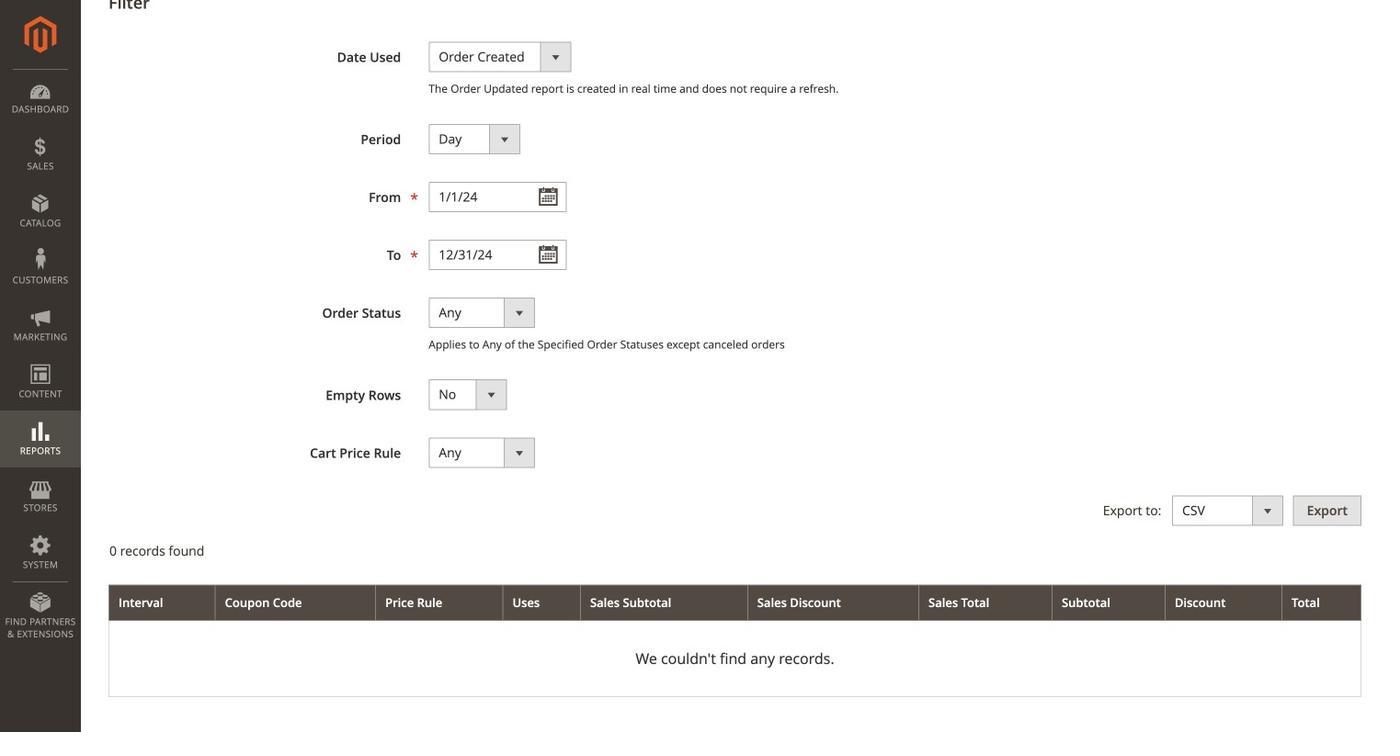 Task type: vqa. For each thing, say whether or not it's contained in the screenshot.
menu
no



Task type: locate. For each thing, give the bounding box(es) containing it.
None text field
[[429, 182, 567, 212], [429, 240, 567, 270], [429, 182, 567, 212], [429, 240, 567, 270]]

magento admin panel image
[[24, 16, 57, 53]]

menu bar
[[0, 69, 81, 650]]



